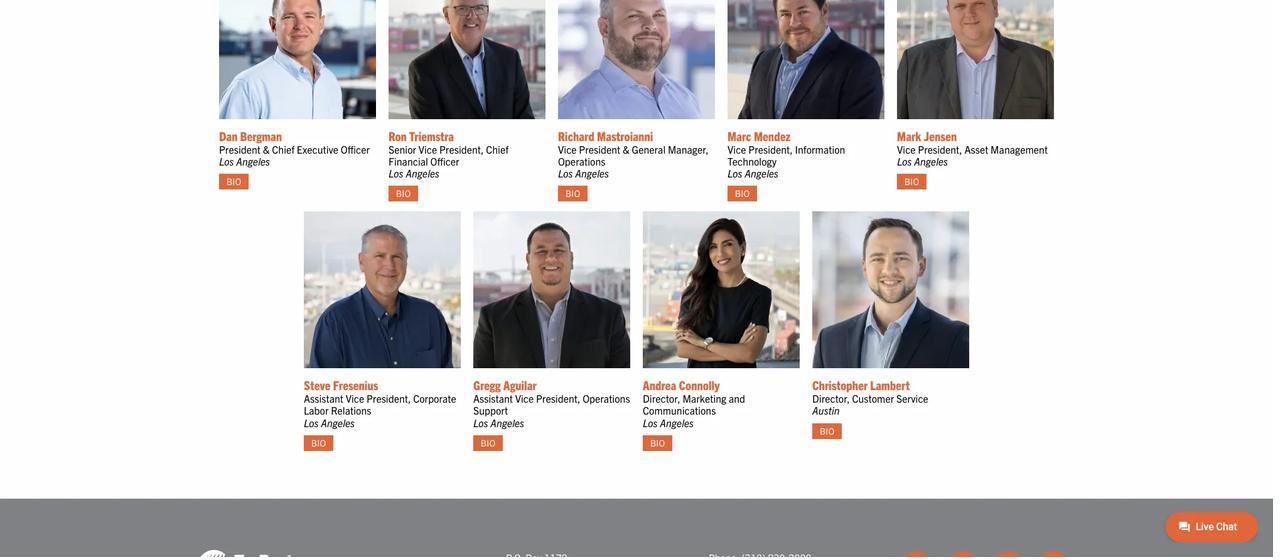Task type: locate. For each thing, give the bounding box(es) containing it.
bio link for gregg
[[473, 436, 503, 451]]

and
[[729, 392, 745, 405]]

bio link for ron
[[389, 186, 418, 202]]

president, for gregg aguilar
[[536, 392, 580, 405]]

bio down mark at the top of the page
[[905, 176, 919, 187]]

angeles inside marc mendez vice president, information technology los angeles
[[745, 167, 779, 180]]

officer down 'triemstra'
[[430, 155, 459, 167]]

0 vertical spatial operations
[[558, 155, 605, 167]]

0 horizontal spatial officer
[[341, 143, 370, 155]]

dan
[[219, 128, 238, 143]]

bio link for dan
[[219, 174, 249, 190]]

mendez
[[754, 128, 791, 143]]

operations down richard
[[558, 155, 605, 167]]

vice inside ron triemstra senior vice president, chief financial officer los angeles
[[419, 143, 437, 155]]

angeles down jensen
[[914, 155, 948, 167]]

president, for ron triemstra
[[439, 143, 484, 155]]

1 vertical spatial operations
[[583, 392, 630, 405]]

christopher
[[812, 377, 868, 393]]

los down andrea
[[643, 417, 658, 429]]

angeles inside andrea connolly director, marketing and communications los angeles
[[660, 417, 694, 429]]

bio link for christopher
[[812, 423, 842, 439]]

executive
[[297, 143, 339, 155]]

los down 'steve'
[[304, 417, 319, 429]]

angeles down fresenius
[[321, 417, 355, 429]]

0 horizontal spatial president
[[219, 143, 261, 155]]

director, inside christopher lambert director, customer service austin
[[812, 392, 850, 405]]

bio link for mark
[[897, 174, 927, 190]]

director, inside andrea connolly director, marketing and communications los angeles
[[643, 392, 680, 405]]

vice right senior
[[419, 143, 437, 155]]

2 assistant from the left
[[473, 392, 513, 405]]

president, inside ron triemstra senior vice president, chief financial officer los angeles
[[439, 143, 484, 155]]

operations inside the gregg aguilar assistant vice president, operations support los angeles
[[583, 392, 630, 405]]

1 horizontal spatial assistant
[[473, 392, 513, 405]]

mastroianni
[[597, 128, 653, 143]]

president,
[[439, 143, 484, 155], [749, 143, 793, 155], [918, 143, 962, 155], [367, 392, 411, 405], [536, 392, 580, 405]]

0 horizontal spatial chief
[[272, 143, 295, 155]]

1 horizontal spatial officer
[[430, 155, 459, 167]]

angeles inside the gregg aguilar assistant vice president, operations support los angeles
[[491, 417, 524, 429]]

bio down support
[[481, 438, 495, 449]]

bio for dan
[[227, 176, 241, 187]]

bio link down dan at the top of page
[[219, 174, 249, 190]]

president, inside marc mendez vice president, information technology los angeles
[[749, 143, 793, 155]]

vice right 'steve'
[[346, 392, 364, 405]]

corporate image
[[197, 549, 291, 558]]

bio down the austin in the right bottom of the page
[[820, 426, 834, 437]]

austin
[[812, 405, 840, 417]]

president, inside steve fresenius assistant vice president, corporate labor relations los angeles
[[367, 392, 411, 405]]

director, for andrea
[[643, 392, 680, 405]]

vice left mendez
[[728, 143, 746, 155]]

president inside "dan bergman president & chief executive officer los angeles"
[[219, 143, 261, 155]]

2 president from the left
[[579, 143, 620, 155]]

angeles inside richard mastroianni vice president & general manager, operations los angeles
[[575, 167, 609, 180]]

1 director, from the left
[[643, 392, 680, 405]]

bio link for andrea
[[643, 436, 672, 451]]

bio down dan at the top of page
[[227, 176, 241, 187]]

assistant inside the gregg aguilar assistant vice president, operations support los angeles
[[473, 392, 513, 405]]

bio link down richard
[[558, 186, 588, 202]]

1 assistant from the left
[[304, 392, 343, 405]]

los inside "dan bergman president & chief executive officer los angeles"
[[219, 155, 234, 167]]

1 horizontal spatial chief
[[486, 143, 509, 155]]

officer right executive
[[341, 143, 370, 155]]

bio down the financial
[[396, 188, 411, 199]]

marc
[[728, 128, 751, 143]]

angeles
[[236, 155, 270, 167], [914, 155, 948, 167], [406, 167, 440, 180], [575, 167, 609, 180], [745, 167, 779, 180], [321, 417, 355, 429], [491, 417, 524, 429], [660, 417, 694, 429]]

president, inside the gregg aguilar assistant vice president, operations support los angeles
[[536, 392, 580, 405]]

los down gregg
[[473, 417, 488, 429]]

los down richard
[[558, 167, 573, 180]]

bio down communications
[[650, 438, 665, 449]]

operations left andrea
[[583, 392, 630, 405]]

los inside ron triemstra senior vice president, chief financial officer los angeles
[[389, 167, 403, 180]]

los inside mark jensen vice president, asset management los angeles
[[897, 155, 912, 167]]

bio link down support
[[473, 436, 503, 451]]

los inside marc mendez vice president, information technology los angeles
[[728, 167, 743, 180]]

los down dan at the top of page
[[219, 155, 234, 167]]

director, left customer
[[812, 392, 850, 405]]

vice left jensen
[[897, 143, 916, 155]]

0 horizontal spatial assistant
[[304, 392, 343, 405]]

bio for steve
[[311, 438, 326, 449]]

information
[[795, 143, 845, 155]]

operations
[[558, 155, 605, 167], [583, 392, 630, 405]]

bio link down the austin in the right bottom of the page
[[812, 423, 842, 439]]

1 chief from the left
[[272, 143, 295, 155]]

1 & from the left
[[263, 143, 270, 155]]

bio link for marc
[[728, 186, 757, 202]]

2 & from the left
[[623, 143, 630, 155]]

footer
[[0, 499, 1273, 558]]

triemstra
[[409, 128, 454, 143]]

1 horizontal spatial president
[[579, 143, 620, 155]]

officer inside "dan bergman president & chief executive officer los angeles"
[[341, 143, 370, 155]]

director,
[[643, 392, 680, 405], [812, 392, 850, 405]]

los down senior
[[389, 167, 403, 180]]

2 chief from the left
[[486, 143, 509, 155]]

&
[[263, 143, 270, 155], [623, 143, 630, 155]]

& right dan at the top of page
[[263, 143, 270, 155]]

chief
[[272, 143, 295, 155], [486, 143, 509, 155]]

christopher lambert director, customer service austin
[[812, 377, 928, 417]]

los down marc in the top right of the page
[[728, 167, 743, 180]]

bio down technology
[[735, 188, 750, 199]]

0 horizontal spatial director,
[[643, 392, 680, 405]]

chief inside "dan bergman president & chief executive officer los angeles"
[[272, 143, 295, 155]]

2 director, from the left
[[812, 392, 850, 405]]

officer
[[341, 143, 370, 155], [430, 155, 459, 167]]

vice inside marc mendez vice president, information technology los angeles
[[728, 143, 746, 155]]

1 president from the left
[[219, 143, 261, 155]]

connolly
[[679, 377, 720, 393]]

operations inside richard mastroianni vice president & general manager, operations los angeles
[[558, 155, 605, 167]]

management
[[991, 143, 1048, 155]]

bio link
[[219, 174, 249, 190], [897, 174, 927, 190], [389, 186, 418, 202], [558, 186, 588, 202], [728, 186, 757, 202], [812, 423, 842, 439], [304, 436, 333, 451], [473, 436, 503, 451], [643, 436, 672, 451]]

angeles down richard
[[575, 167, 609, 180]]

0 horizontal spatial &
[[263, 143, 270, 155]]

bio link down technology
[[728, 186, 757, 202]]

bio link down labor
[[304, 436, 333, 451]]

los down mark at the top of the page
[[897, 155, 912, 167]]

angeles down aguilar
[[491, 417, 524, 429]]

support
[[473, 405, 508, 417]]

bio link down the financial
[[389, 186, 418, 202]]

bio for marc
[[735, 188, 750, 199]]

steve
[[304, 377, 331, 393]]

1 horizontal spatial &
[[623, 143, 630, 155]]

chief inside ron triemstra senior vice president, chief financial officer los angeles
[[486, 143, 509, 155]]

president inside richard mastroianni vice president & general manager, operations los angeles
[[579, 143, 620, 155]]

assistant
[[304, 392, 343, 405], [473, 392, 513, 405]]

angeles down senior
[[406, 167, 440, 180]]

bio down labor
[[311, 438, 326, 449]]

angeles down mendez
[[745, 167, 779, 180]]

marc mendez vice president, information technology los angeles
[[728, 128, 845, 180]]

& left 'general'
[[623, 143, 630, 155]]

los
[[219, 155, 234, 167], [897, 155, 912, 167], [389, 167, 403, 180], [558, 167, 573, 180], [728, 167, 743, 180], [304, 417, 319, 429], [473, 417, 488, 429], [643, 417, 658, 429]]

bio link down communications
[[643, 436, 672, 451]]

angeles down marketing
[[660, 417, 694, 429]]

assistant inside steve fresenius assistant vice president, corporate labor relations los angeles
[[304, 392, 343, 405]]

bio
[[227, 176, 241, 187], [905, 176, 919, 187], [396, 188, 411, 199], [566, 188, 580, 199], [735, 188, 750, 199], [820, 426, 834, 437], [311, 438, 326, 449], [481, 438, 495, 449], [650, 438, 665, 449]]

angeles down bergman
[[236, 155, 270, 167]]

ron
[[389, 128, 407, 143]]

vice inside richard mastroianni vice president & general manager, operations los angeles
[[558, 143, 577, 155]]

assistant for steve
[[304, 392, 343, 405]]

1 horizontal spatial director,
[[812, 392, 850, 405]]

vice left mastroianni
[[558, 143, 577, 155]]

vice right support
[[515, 392, 534, 405]]

bio down richard
[[566, 188, 580, 199]]

bio for andrea
[[650, 438, 665, 449]]

president
[[219, 143, 261, 155], [579, 143, 620, 155]]

fresenius
[[333, 377, 378, 393]]

director, left marketing
[[643, 392, 680, 405]]

bio link down mark at the top of the page
[[897, 174, 927, 190]]

vice
[[419, 143, 437, 155], [558, 143, 577, 155], [728, 143, 746, 155], [897, 143, 916, 155], [346, 392, 364, 405], [515, 392, 534, 405]]

los inside the gregg aguilar assistant vice president, operations support los angeles
[[473, 417, 488, 429]]

lambert
[[870, 377, 910, 393]]



Task type: describe. For each thing, give the bounding box(es) containing it.
president, for steve fresenius
[[367, 392, 411, 405]]

bio for ron
[[396, 188, 411, 199]]

assistant for gregg
[[473, 392, 513, 405]]

los inside richard mastroianni vice president & general manager, operations los angeles
[[558, 167, 573, 180]]

vice inside steve fresenius assistant vice president, corporate labor relations los angeles
[[346, 392, 364, 405]]

vice inside the gregg aguilar assistant vice president, operations support los angeles
[[515, 392, 534, 405]]

angeles inside ron triemstra senior vice president, chief financial officer los angeles
[[406, 167, 440, 180]]

ron triemstra senior vice president, chief financial officer los angeles
[[389, 128, 509, 180]]

bio for christopher
[[820, 426, 834, 437]]

asset
[[965, 143, 988, 155]]

bio for richard
[[566, 188, 580, 199]]

gregg
[[473, 377, 501, 393]]

mark
[[897, 128, 921, 143]]

dan bergman president & chief executive officer los angeles
[[219, 128, 370, 167]]

service
[[896, 392, 928, 405]]

marketing
[[683, 392, 727, 405]]

president, inside mark jensen vice president, asset management los angeles
[[918, 143, 962, 155]]

bio for mark
[[905, 176, 919, 187]]

angeles inside steve fresenius assistant vice president, corporate labor relations los angeles
[[321, 417, 355, 429]]

gregg aguilar assistant vice president, operations support los angeles
[[473, 377, 630, 429]]

los inside steve fresenius assistant vice president, corporate labor relations los angeles
[[304, 417, 319, 429]]

mark jensen vice president, asset management los angeles
[[897, 128, 1048, 167]]

bergman
[[240, 128, 282, 143]]

bio for gregg
[[481, 438, 495, 449]]

communications
[[643, 405, 716, 417]]

customer
[[852, 392, 894, 405]]

technology
[[728, 155, 777, 167]]

manager,
[[668, 143, 709, 155]]

relations
[[331, 405, 371, 417]]

& inside richard mastroianni vice president & general manager, operations los angeles
[[623, 143, 630, 155]]

& inside "dan bergman president & chief executive officer los angeles"
[[263, 143, 270, 155]]

richard
[[558, 128, 594, 143]]

labor
[[304, 405, 329, 417]]

angeles inside mark jensen vice president, asset management los angeles
[[914, 155, 948, 167]]

andrea
[[643, 377, 676, 393]]

bio link for steve
[[304, 436, 333, 451]]

steve fresenius assistant vice president, corporate labor relations los angeles
[[304, 377, 456, 429]]

corporate
[[413, 392, 456, 405]]

los inside andrea connolly director, marketing and communications los angeles
[[643, 417, 658, 429]]

bio link for richard
[[558, 186, 588, 202]]

richard mastroianni vice president & general manager, operations los angeles
[[558, 128, 709, 180]]

vice inside mark jensen vice president, asset management los angeles
[[897, 143, 916, 155]]

andrea connolly director, marketing and communications los angeles
[[643, 377, 745, 429]]

angeles inside "dan bergman president & chief executive officer los angeles"
[[236, 155, 270, 167]]

officer inside ron triemstra senior vice president, chief financial officer los angeles
[[430, 155, 459, 167]]

aguilar
[[503, 377, 537, 393]]

general
[[632, 143, 666, 155]]

jensen
[[924, 128, 957, 143]]

financial
[[389, 155, 428, 167]]

senior
[[389, 143, 416, 155]]

director, for christopher
[[812, 392, 850, 405]]



Task type: vqa. For each thing, say whether or not it's contained in the screenshot.
PRESIDENT, in the Mark Jensen Vice President, Asset Management Los Angeles
yes



